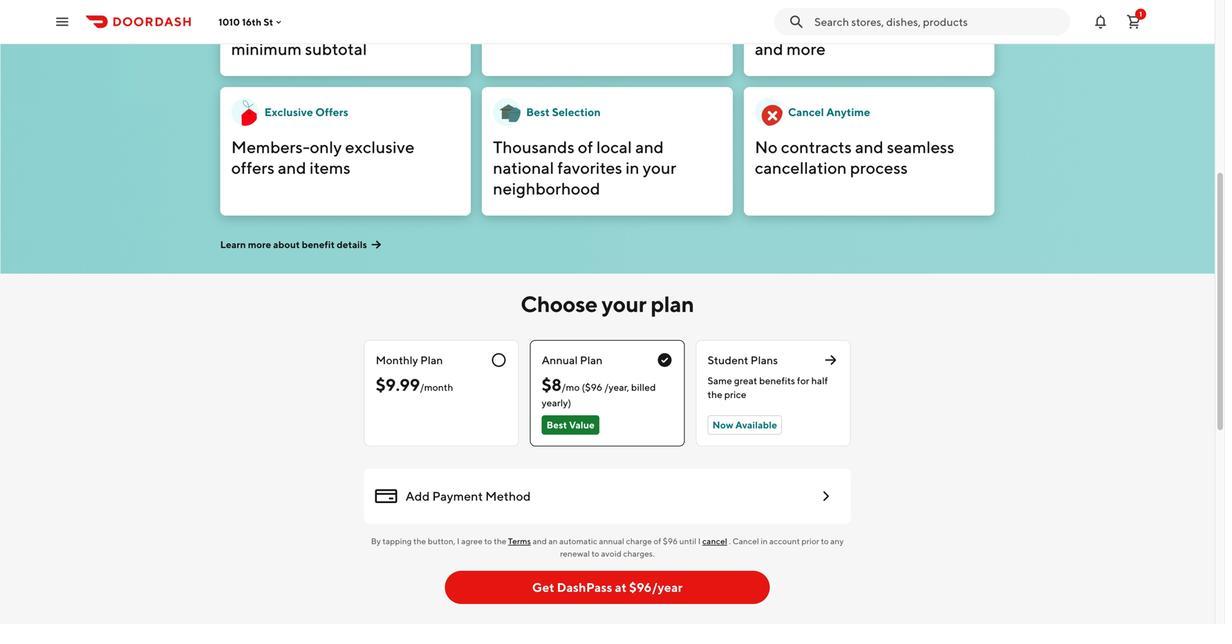 Task type: describe. For each thing, give the bounding box(es) containing it.
great
[[734, 375, 757, 387]]

thousands of local and national favorites in your neighborhood
[[493, 137, 676, 198]]

value
[[569, 419, 595, 431]]

same great benefits for half the price
[[708, 375, 828, 400]]

choose
[[521, 291, 598, 317]]

benefits
[[759, 375, 795, 387]]

/year,
[[604, 382, 629, 393]]

plan for $8
[[580, 354, 603, 367]]

on
[[266, 18, 285, 38]]

and inside no contracts and seamless cancellation process
[[855, 137, 884, 157]]

benefit
[[302, 239, 335, 250]]

lower
[[351, 0, 393, 17]]

essentials
[[880, 18, 953, 38]]

avoid
[[601, 549, 622, 559]]

the left terms in the left bottom of the page
[[494, 537, 507, 546]]

at
[[615, 580, 627, 595]]

about
[[273, 239, 300, 250]]

1010
[[219, 16, 240, 27]]

best value
[[547, 419, 595, 431]]

cancel inside . cancel in account prior to any renewal to avoid charges.
[[733, 537, 759, 546]]

Store search: begin typing to search for stores available on DoorDash text field
[[815, 14, 1062, 29]]

minimum
[[231, 39, 302, 59]]

selection
[[552, 105, 601, 119]]

your for demand
[[843, 18, 876, 38]]

offers
[[231, 158, 275, 178]]

1 horizontal spatial of
[[654, 537, 661, 546]]

16th
[[242, 16, 262, 27]]

national
[[493, 158, 554, 178]]

get dashpass at $96/year
[[532, 580, 683, 595]]

service
[[396, 0, 449, 17]]

2 vertical spatial your
[[602, 291, 647, 317]]

student
[[708, 354, 749, 367]]

save with on-demand grocery delivery for your essentials and more
[[755, 0, 980, 59]]

the inside same great benefits for half the price
[[708, 389, 723, 400]]

fees
[[231, 18, 263, 38]]

anytime
[[827, 105, 870, 119]]

method
[[485, 489, 531, 504]]

charges.
[[623, 549, 655, 559]]

and inside save with on-demand grocery delivery for your essentials and more
[[755, 39, 784, 59]]

notification bell image
[[1093, 13, 1109, 30]]

orders
[[289, 18, 337, 38]]

the left button,
[[413, 537, 426, 546]]

1010 16th st
[[219, 16, 273, 27]]

payment
[[432, 489, 483, 504]]

offers
[[315, 105, 348, 119]]

0 horizontal spatial to
[[484, 537, 492, 546]]

$0 delivery fee, lower service fees on orders over the minimum subtotal
[[231, 0, 449, 59]]

for inside same great benefits for half the price
[[797, 375, 810, 387]]

billed
[[631, 382, 656, 393]]

add payment method
[[406, 489, 531, 504]]

in inside thousands of local and national favorites in your neighborhood
[[626, 158, 640, 178]]

2 horizontal spatial to
[[821, 537, 829, 546]]

.
[[729, 537, 731, 546]]

. cancel in account prior to any renewal to avoid charges.
[[560, 537, 844, 559]]

$96/year
[[629, 580, 683, 595]]

1010 16th st button
[[219, 16, 284, 27]]

$9.99 /month
[[376, 375, 453, 395]]

monthly
[[376, 354, 418, 367]]

of inside thousands of local and national favorites in your neighborhood
[[578, 137, 593, 157]]

prior
[[802, 537, 819, 546]]

neighborhood
[[493, 179, 600, 198]]

terms link
[[508, 537, 531, 546]]

annual plan
[[542, 354, 603, 367]]

plan
[[651, 291, 694, 317]]

1 horizontal spatial to
[[592, 549, 599, 559]]

and inside members-only exclusive offers and items
[[278, 158, 306, 178]]

button,
[[428, 537, 455, 546]]

annual
[[542, 354, 578, 367]]

student plans
[[708, 354, 778, 367]]

same
[[708, 375, 732, 387]]

$96
[[663, 537, 678, 546]]

get
[[532, 580, 555, 595]]

monthly plan
[[376, 354, 443, 367]]

contracts
[[781, 137, 852, 157]]

on-
[[831, 0, 857, 17]]



Task type: locate. For each thing, give the bounding box(es) containing it.
in left account
[[761, 537, 768, 546]]

fee,
[[319, 0, 348, 17]]

your inside thousands of local and national favorites in your neighborhood
[[643, 158, 676, 178]]

price
[[725, 389, 747, 400]]

tapping
[[383, 537, 412, 546]]

local
[[597, 137, 632, 157]]

until
[[680, 537, 697, 546]]

3 items, open order cart image
[[1126, 13, 1142, 30]]

2 i from the left
[[698, 537, 701, 546]]

more right learn
[[248, 239, 271, 250]]

the down lower
[[376, 18, 402, 38]]

details
[[337, 239, 367, 250]]

members-only exclusive offers and items
[[231, 137, 415, 178]]

more down with
[[787, 39, 826, 59]]

best for best value
[[547, 419, 567, 431]]

dashpass
[[557, 580, 613, 595]]

1 horizontal spatial plan
[[580, 354, 603, 367]]

/mo
[[562, 382, 580, 393]]

exclusive
[[265, 105, 313, 119]]

to left any
[[821, 537, 829, 546]]

delivery up 'on'
[[256, 0, 316, 17]]

cancel
[[788, 105, 824, 119], [733, 537, 759, 546]]

to left avoid
[[592, 549, 599, 559]]

to right agree
[[484, 537, 492, 546]]

0 vertical spatial your
[[843, 18, 876, 38]]

1 i from the left
[[457, 537, 460, 546]]

seamless
[[887, 137, 955, 157]]

1 vertical spatial best
[[547, 419, 567, 431]]

plan for $9.99
[[420, 354, 443, 367]]

of
[[578, 137, 593, 157], [654, 537, 661, 546]]

delivery down save
[[755, 18, 815, 38]]

0 horizontal spatial more
[[248, 239, 271, 250]]

account
[[769, 537, 800, 546]]

i left agree
[[457, 537, 460, 546]]

$8
[[542, 375, 562, 395]]

1 plan from the left
[[420, 354, 443, 367]]

charge
[[626, 537, 652, 546]]

in inside . cancel in account prior to any renewal to avoid charges.
[[761, 537, 768, 546]]

for down "on-"
[[818, 18, 839, 38]]

by
[[371, 537, 381, 546]]

and left an
[[533, 537, 547, 546]]

members-
[[231, 137, 310, 157]]

delivery inside save with on-demand grocery delivery for your essentials and more
[[755, 18, 815, 38]]

i right 'until' on the bottom right of page
[[698, 537, 701, 546]]

of left $96
[[654, 537, 661, 546]]

now
[[713, 419, 734, 431]]

more inside save with on-demand grocery delivery for your essentials and more
[[787, 39, 826, 59]]

only
[[310, 137, 342, 157]]

the inside $0 delivery fee, lower service fees on orders over the minimum subtotal
[[376, 18, 402, 38]]

cancel link
[[703, 537, 727, 546]]

items
[[310, 158, 351, 178]]

i
[[457, 537, 460, 546], [698, 537, 701, 546]]

and
[[755, 39, 784, 59], [635, 137, 664, 157], [855, 137, 884, 157], [278, 158, 306, 178], [533, 537, 547, 546]]

1 vertical spatial delivery
[[755, 18, 815, 38]]

0 horizontal spatial for
[[797, 375, 810, 387]]

in down local on the top of page
[[626, 158, 640, 178]]

an
[[549, 537, 558, 546]]

and right local on the top of page
[[635, 137, 664, 157]]

half
[[812, 375, 828, 387]]

your
[[843, 18, 876, 38], [643, 158, 676, 178], [602, 291, 647, 317]]

and down members-
[[278, 158, 306, 178]]

1 vertical spatial more
[[248, 239, 271, 250]]

cancel up contracts
[[788, 105, 824, 119]]

subtotal
[[305, 39, 367, 59]]

1 vertical spatial of
[[654, 537, 661, 546]]

with
[[795, 0, 827, 17]]

any
[[831, 537, 844, 546]]

your inside save with on-demand grocery delivery for your essentials and more
[[843, 18, 876, 38]]

exclusive
[[345, 137, 415, 157]]

by tapping the button, i agree to the terms and an automatic annual charge of $96 until i cancel
[[371, 537, 727, 546]]

0 vertical spatial of
[[578, 137, 593, 157]]

1 horizontal spatial cancel
[[788, 105, 824, 119]]

over
[[340, 18, 373, 38]]

terms
[[508, 537, 531, 546]]

1 horizontal spatial delivery
[[755, 18, 815, 38]]

your for and
[[643, 158, 676, 178]]

best
[[526, 105, 550, 119], [547, 419, 567, 431]]

add
[[406, 489, 430, 504]]

for
[[818, 18, 839, 38], [797, 375, 810, 387]]

best selection
[[526, 105, 601, 119]]

1 horizontal spatial i
[[698, 537, 701, 546]]

1 horizontal spatial more
[[787, 39, 826, 59]]

yearly)
[[542, 397, 571, 409]]

/month
[[420, 382, 453, 393]]

st
[[264, 16, 273, 27]]

renewal
[[560, 549, 590, 559]]

1
[[1140, 10, 1142, 18]]

process
[[850, 158, 908, 178]]

0 vertical spatial cancel
[[788, 105, 824, 119]]

cancel
[[703, 537, 727, 546]]

best for best selection
[[526, 105, 550, 119]]

the down same
[[708, 389, 723, 400]]

save
[[755, 0, 791, 17]]

agree
[[461, 537, 483, 546]]

1 vertical spatial in
[[761, 537, 768, 546]]

get dashpass at $96/year button
[[445, 571, 770, 604]]

annual
[[599, 537, 624, 546]]

1 vertical spatial for
[[797, 375, 810, 387]]

demand
[[857, 0, 919, 17]]

1 vertical spatial your
[[643, 158, 676, 178]]

open menu image
[[54, 13, 71, 30]]

learn more about benefit details
[[220, 239, 367, 250]]

and down save
[[755, 39, 784, 59]]

now available
[[713, 419, 777, 431]]

of up favorites
[[578, 137, 593, 157]]

0 horizontal spatial of
[[578, 137, 593, 157]]

plan up ($96
[[580, 354, 603, 367]]

for left half
[[797, 375, 810, 387]]

0 horizontal spatial in
[[626, 158, 640, 178]]

0 vertical spatial delivery
[[256, 0, 316, 17]]

delivery inside $0 delivery fee, lower service fees on orders over the minimum subtotal
[[256, 0, 316, 17]]

available
[[736, 419, 777, 431]]

0 vertical spatial in
[[626, 158, 640, 178]]

$0
[[231, 0, 253, 17]]

in
[[626, 158, 640, 178], [761, 537, 768, 546]]

0 horizontal spatial i
[[457, 537, 460, 546]]

for inside save with on-demand grocery delivery for your essentials and more
[[818, 18, 839, 38]]

the
[[376, 18, 402, 38], [708, 389, 723, 400], [413, 537, 426, 546], [494, 537, 507, 546]]

and inside thousands of local and national favorites in your neighborhood
[[635, 137, 664, 157]]

0 horizontal spatial delivery
[[256, 0, 316, 17]]

0 vertical spatial best
[[526, 105, 550, 119]]

0 horizontal spatial plan
[[420, 354, 443, 367]]

$9.99
[[376, 375, 420, 395]]

1 horizontal spatial in
[[761, 537, 768, 546]]

thousands
[[493, 137, 575, 157]]

to
[[484, 537, 492, 546], [821, 537, 829, 546], [592, 549, 599, 559]]

plans
[[751, 354, 778, 367]]

0 horizontal spatial cancel
[[733, 537, 759, 546]]

and up process
[[855, 137, 884, 157]]

1 button
[[1120, 8, 1148, 36]]

0 vertical spatial more
[[787, 39, 826, 59]]

cancel right .
[[733, 537, 759, 546]]

choose your plan
[[521, 291, 694, 317]]

best down yearly)
[[547, 419, 567, 431]]

no contracts and seamless cancellation process
[[755, 137, 955, 178]]

favorites
[[558, 158, 622, 178]]

best up the thousands
[[526, 105, 550, 119]]

more
[[787, 39, 826, 59], [248, 239, 271, 250]]

($96
[[582, 382, 603, 393]]

2 plan from the left
[[580, 354, 603, 367]]

no
[[755, 137, 778, 157]]

1 vertical spatial cancel
[[733, 537, 759, 546]]

cancel anytime
[[788, 105, 870, 119]]

cancellation
[[755, 158, 847, 178]]

0 vertical spatial for
[[818, 18, 839, 38]]

/mo ($96 /year, billed yearly)
[[542, 382, 656, 409]]

1 horizontal spatial for
[[818, 18, 839, 38]]

plan up the /month
[[420, 354, 443, 367]]



Task type: vqa. For each thing, say whether or not it's contained in the screenshot.
2nd the churned from the right
no



